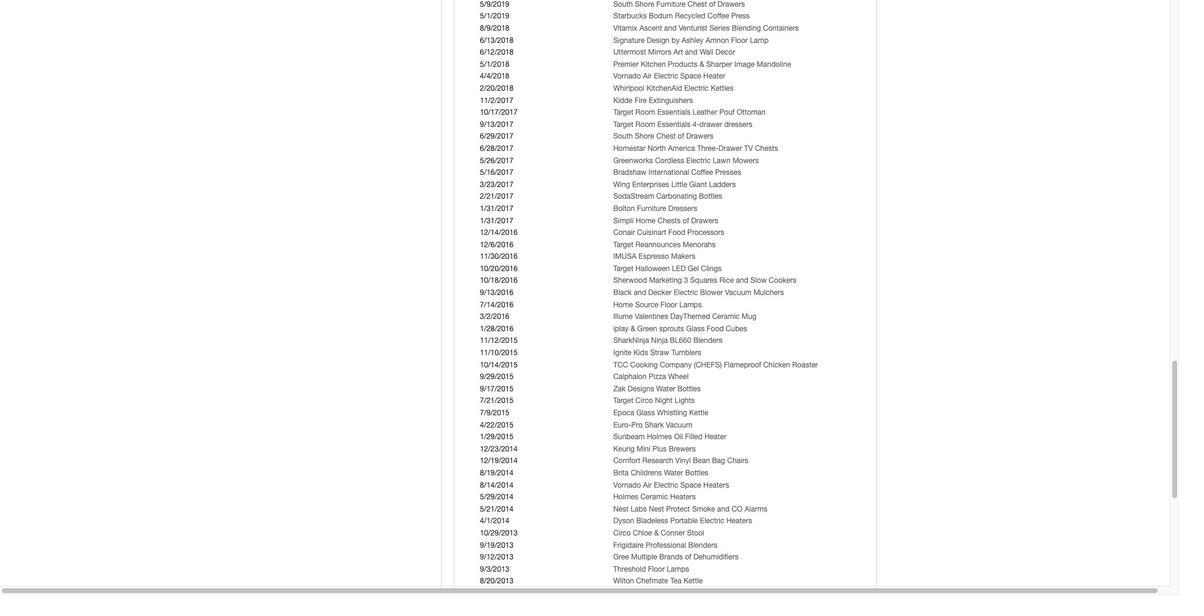 Task type: describe. For each thing, give the bounding box(es) containing it.
tcc cooking company (chefs) flameproof chicken roaster
[[613, 361, 818, 370]]

11/10/2015
[[480, 349, 518, 358]]

row containing 4/4/2018
[[479, 71, 860, 83]]

sharper
[[706, 60, 733, 69]]

frigidaire
[[613, 542, 644, 550]]

8/9/2018
[[480, 24, 510, 33]]

tea
[[670, 578, 682, 586]]

2 vertical spatial floor
[[648, 566, 665, 574]]

dressers
[[725, 120, 753, 129]]

filled
[[685, 433, 703, 442]]

kettles
[[711, 84, 734, 93]]

heaters for electric
[[727, 517, 752, 526]]

target room essentials 4-drawer dressers
[[613, 120, 753, 129]]

row containing 9/12/2013
[[479, 552, 860, 564]]

clings
[[701, 265, 722, 273]]

8/14/2014
[[480, 481, 514, 490]]

6/29/2017
[[480, 132, 514, 141]]

pizza
[[649, 373, 666, 382]]

vornado for vornado air electric space heaters
[[613, 481, 641, 490]]

11/30/2016
[[480, 253, 518, 261]]

5/29/2014
[[480, 493, 514, 502]]

11/2/2017
[[480, 96, 514, 105]]

row containing 10/14/2015
[[479, 360, 860, 372]]

target for target room essentials leather pouf ottoman
[[613, 108, 634, 117]]

chefmate
[[636, 578, 668, 586]]

led
[[672, 265, 686, 273]]

space for heater
[[681, 72, 702, 81]]

stool
[[687, 529, 704, 538]]

row containing 8/19/2014
[[479, 468, 860, 480]]

target reannounces menorahs link
[[613, 241, 716, 249]]

row containing 11/2/2017
[[479, 95, 860, 107]]

threshold
[[613, 566, 646, 574]]

frigidaire professional blenders link
[[613, 542, 718, 550]]

row containing 5/1/2019
[[479, 11, 860, 23]]

chest
[[657, 132, 676, 141]]

and left co
[[717, 505, 730, 514]]

water for designs
[[656, 385, 676, 394]]

1 row from the top
[[479, 0, 860, 11]]

bottles for brita childrens water bottles
[[685, 469, 709, 478]]

1 horizontal spatial circo
[[636, 397, 653, 406]]

three-
[[697, 144, 719, 153]]

8/19/2014
[[480, 469, 514, 478]]

row containing 5/26/2017
[[479, 155, 860, 167]]

row containing 2/20/2018
[[479, 83, 860, 95]]

row containing 2/21/2017
[[479, 191, 860, 203]]

ashley
[[682, 36, 704, 45]]

of for brands
[[685, 554, 692, 562]]

illume valentines daythemed ceramic mug link
[[613, 313, 757, 321]]

kettle for wilton chefmate tea kettle
[[684, 578, 703, 586]]

ignite kids straw tumblers link
[[613, 349, 702, 358]]

brands
[[659, 554, 683, 562]]

row containing 9/3/2013
[[479, 564, 860, 576]]

row containing 9/29/2015
[[479, 372, 860, 384]]

slow
[[751, 277, 767, 285]]

bl660
[[670, 337, 691, 345]]

of for chest
[[678, 132, 684, 141]]

9/13/2016
[[480, 289, 514, 297]]

company
[[660, 361, 692, 370]]

and up 'by'
[[664, 24, 677, 33]]

1 vertical spatial heaters
[[670, 493, 696, 502]]

heater for sunbeam holmes oil filled heater
[[705, 433, 727, 442]]

brewers
[[669, 445, 696, 454]]

menorahs
[[683, 241, 716, 249]]

1/31/2017 for bolton
[[480, 205, 514, 213]]

drawers for simpli home chests of drawers
[[691, 217, 719, 225]]

starbucks bodum recycled coffee press
[[613, 12, 750, 21]]

greenworks cordless electric lawn mowers link
[[613, 156, 759, 165]]

sunbeam
[[613, 433, 645, 442]]

electric down the smoke
[[700, 517, 725, 526]]

row containing 8/9/2018
[[479, 23, 860, 35]]

premier kitchen products & sharper image mandoline link
[[613, 60, 791, 69]]

row containing 8/14/2014
[[479, 480, 860, 492]]

international
[[649, 168, 690, 177]]

1 vertical spatial home
[[613, 301, 633, 309]]

bean
[[693, 457, 710, 466]]

iplay
[[613, 325, 629, 333]]

ladders
[[709, 180, 736, 189]]

row containing 4/1/2014
[[479, 516, 860, 528]]

row containing 11/30/2016
[[479, 251, 860, 263]]

giant
[[690, 180, 707, 189]]

1 horizontal spatial ceramic
[[712, 313, 740, 321]]

row containing 7/21/2015
[[479, 396, 860, 408]]

premier
[[613, 60, 639, 69]]

whistling
[[657, 409, 687, 418]]

cooking
[[630, 361, 658, 370]]

wing enterprises little giant ladders link
[[613, 180, 736, 189]]

bolton
[[613, 205, 635, 213]]

1 vertical spatial coffee
[[692, 168, 713, 177]]

2/20/2018
[[480, 84, 514, 93]]

brita
[[613, 469, 629, 478]]

conner
[[661, 529, 685, 538]]

portable
[[670, 517, 698, 526]]

drawers for south shore chest of drawers
[[686, 132, 714, 141]]

homestar north america three-drawer tv chests
[[613, 144, 778, 153]]

mandoline
[[757, 60, 791, 69]]

processors
[[688, 229, 725, 237]]

and down signature design by ashley amnon floor lamp 'link'
[[685, 48, 698, 57]]

2 horizontal spatial &
[[700, 60, 704, 69]]

12/14/2016
[[480, 229, 518, 237]]

air for vornado air electric space heater
[[643, 72, 652, 81]]

wall
[[700, 48, 714, 57]]

electric for vornado air electric space heaters
[[654, 481, 678, 490]]

co
[[732, 505, 743, 514]]

5/16/2017
[[480, 168, 514, 177]]

1 vertical spatial lamps
[[667, 566, 689, 574]]

and up source
[[634, 289, 646, 297]]

10/20/2016
[[480, 265, 518, 273]]

10/29/2013
[[480, 529, 518, 538]]

design
[[647, 36, 670, 45]]

0 horizontal spatial food
[[669, 229, 686, 237]]

row containing 7/14/2016
[[479, 300, 860, 312]]

press
[[731, 12, 750, 21]]

row containing 6/13/2018
[[479, 35, 860, 47]]

row containing 9/13/2016
[[479, 288, 860, 300]]

9/13/2017
[[480, 120, 514, 129]]

target halloween led gel clings link
[[613, 265, 722, 273]]

2 vertical spatial &
[[654, 529, 659, 538]]

1/29/2015
[[480, 433, 514, 442]]

row containing 5/21/2014
[[479, 504, 860, 516]]

bradshaw international coffee presses link
[[613, 168, 741, 177]]

little
[[672, 180, 687, 189]]

south shore chest of drawers link
[[613, 132, 714, 141]]

threshold floor lamps link
[[613, 566, 689, 574]]

electric for whirlpool kitchenaid electric kettles
[[684, 84, 709, 93]]

row containing 12/19/2014
[[479, 456, 860, 468]]

row containing 9/13/2017
[[479, 119, 860, 131]]

rice
[[720, 277, 734, 285]]

5/21/2014
[[480, 505, 514, 514]]

6/28/2017
[[480, 144, 514, 153]]

image
[[735, 60, 755, 69]]

bottles for zak designs water bottles
[[678, 385, 701, 394]]

bradshaw
[[613, 168, 647, 177]]

kitchenaid
[[647, 84, 682, 93]]

essentials for leather
[[658, 108, 691, 117]]

mirrors
[[648, 48, 672, 57]]

row containing 6/28/2017
[[479, 143, 860, 155]]

sprouts
[[659, 325, 684, 333]]

1 vertical spatial vacuum
[[666, 421, 693, 430]]

row containing 8/20/2013
[[479, 576, 860, 588]]

kidde
[[613, 96, 633, 105]]

circo chloe & conner stool
[[613, 529, 704, 538]]

row containing 3/2/2016
[[479, 312, 860, 324]]

illume
[[613, 313, 633, 321]]

electric down the '3'
[[674, 289, 698, 297]]

6/13/2018
[[480, 36, 514, 45]]



Task type: locate. For each thing, give the bounding box(es) containing it.
food down simpli home chests of drawers link in the right of the page
[[669, 229, 686, 237]]

row down night
[[479, 408, 860, 420]]

simpli home chests of drawers
[[613, 217, 719, 225]]

bottles down bean
[[685, 469, 709, 478]]

sunbeam holmes oil filled heater link
[[613, 433, 727, 442]]

18 row from the top
[[479, 203, 860, 215]]

lamps up daythemed
[[680, 301, 702, 309]]

row down wing enterprises little giant ladders link
[[479, 191, 860, 203]]

1 vertical spatial of
[[683, 217, 689, 225]]

row down marketing
[[479, 288, 860, 300]]

0 vertical spatial bottles
[[699, 192, 722, 201]]

sherwood marketing 3 squares rice and slow cookers
[[613, 277, 797, 285]]

0 vertical spatial room
[[636, 108, 655, 117]]

imusa espresso makers
[[613, 253, 696, 261]]

2 air from the top
[[643, 481, 652, 490]]

bottles down "ladders"
[[699, 192, 722, 201]]

row containing 12/23/2014
[[479, 444, 860, 456]]

2 nest from the left
[[649, 505, 664, 514]]

1 horizontal spatial &
[[654, 529, 659, 538]]

row up professional
[[479, 528, 860, 540]]

decor
[[716, 48, 735, 57]]

47 row from the top
[[479, 552, 860, 564]]

nest down holmes ceramic heaters
[[649, 505, 664, 514]]

nest labs nest protect smoke and co alarms
[[613, 505, 768, 514]]

vitamix ascent and venturist series blending containers link
[[613, 24, 799, 33]]

1 vertical spatial circo
[[613, 529, 631, 538]]

row containing 6/29/2017
[[479, 131, 860, 143]]

zak designs water bottles link
[[613, 385, 701, 394]]

series
[[710, 24, 730, 33]]

row containing 12/14/2016
[[479, 227, 860, 239]]

38 row from the top
[[479, 444, 860, 456]]

research
[[643, 457, 674, 466]]

row containing 6/12/2018
[[479, 47, 860, 59]]

0 vertical spatial air
[[643, 72, 652, 81]]

row down professional
[[479, 552, 860, 564]]

coffee
[[708, 12, 729, 21], [692, 168, 713, 177]]

12/6/2016
[[480, 241, 514, 249]]

row containing 12/6/2016
[[479, 239, 860, 251]]

south
[[613, 132, 633, 141]]

& down wall
[[700, 60, 704, 69]]

21 row from the top
[[479, 239, 860, 251]]

40 row from the top
[[479, 468, 860, 480]]

drawers up processors at the right top
[[691, 217, 719, 225]]

vornado air electric space heaters link
[[613, 481, 729, 490]]

row up cordless
[[479, 143, 860, 155]]

0 vertical spatial circo
[[636, 397, 653, 406]]

row up conair cuisinart food processors in the top right of the page
[[479, 215, 860, 227]]

room for target room essentials leather pouf ottoman
[[636, 108, 655, 117]]

uttermost
[[613, 48, 646, 57]]

calphalon
[[613, 373, 647, 382]]

row down 'by'
[[479, 47, 860, 59]]

space for heaters
[[681, 481, 702, 490]]

0 vertical spatial drawers
[[686, 132, 714, 141]]

row up the sunbeam holmes oil filled heater link
[[479, 420, 860, 432]]

bottles up "lights"
[[678, 385, 701, 394]]

row up vornado air electric space heaters "link"
[[479, 468, 860, 480]]

water up vornado air electric space heaters
[[664, 469, 683, 478]]

kettle right 'tea'
[[684, 578, 703, 586]]

2 1/31/2017 from the top
[[480, 217, 514, 225]]

1 room from the top
[[636, 108, 655, 117]]

lamps down gree multiple brands of dehumidifiers link
[[667, 566, 689, 574]]

of for chests
[[683, 217, 689, 225]]

1 horizontal spatial home
[[636, 217, 656, 225]]

row containing 3/23/2017
[[479, 179, 860, 191]]

circo
[[636, 397, 653, 406], [613, 529, 631, 538]]

23 row from the top
[[479, 263, 860, 275]]

36 row from the top
[[479, 420, 860, 432]]

row down vornado air electric space heaters
[[479, 492, 860, 504]]

1 vertical spatial drawers
[[691, 217, 719, 225]]

electric for greenworks cordless electric lawn mowers
[[687, 156, 711, 165]]

heaters down bag
[[704, 481, 729, 490]]

kitchen
[[641, 60, 666, 69]]

& down bladeless
[[654, 529, 659, 538]]

row up target reannounces menorahs link
[[479, 227, 860, 239]]

32 row from the top
[[479, 372, 860, 384]]

target up epoca
[[613, 397, 634, 406]]

homestar north america three-drawer tv chests link
[[613, 144, 778, 153]]

2 space from the top
[[681, 481, 702, 490]]

27 row from the top
[[479, 312, 860, 324]]

bodum
[[649, 12, 673, 21]]

row containing 10/18/2016
[[479, 275, 860, 288]]

floor up wilton chefmate tea kettle link
[[648, 566, 665, 574]]

3
[[684, 277, 688, 285]]

cordless
[[655, 156, 684, 165]]

1 vertical spatial space
[[681, 481, 702, 490]]

row up "dyson bladeless portable electric heaters" link
[[479, 504, 860, 516]]

essentials down the extinguishers
[[658, 108, 691, 117]]

row up marketing
[[479, 263, 860, 275]]

42 row from the top
[[479, 492, 860, 504]]

uttermost mirrors art and wall decor
[[613, 48, 735, 57]]

9 row from the top
[[479, 95, 860, 107]]

1 air from the top
[[643, 72, 652, 81]]

protect
[[666, 505, 690, 514]]

1 vertical spatial essentials
[[658, 120, 691, 129]]

conair cuisinart food processors
[[613, 229, 725, 237]]

2 vertical spatial of
[[685, 554, 692, 562]]

heaters for space
[[704, 481, 729, 490]]

0 vertical spatial chests
[[755, 144, 778, 153]]

row containing 11/12/2015
[[479, 336, 860, 348]]

row
[[479, 0, 860, 11], [479, 11, 860, 23], [479, 23, 860, 35], [479, 35, 860, 47], [479, 47, 860, 59], [479, 59, 860, 71], [479, 71, 860, 83], [479, 83, 860, 95], [479, 95, 860, 107], [479, 107, 860, 119], [479, 119, 860, 131], [479, 131, 860, 143], [479, 143, 860, 155], [479, 155, 860, 167], [479, 167, 860, 179], [479, 179, 860, 191], [479, 191, 860, 203], [479, 203, 860, 215], [479, 215, 860, 227], [479, 227, 860, 239], [479, 239, 860, 251], [479, 251, 860, 263], [479, 263, 860, 275], [479, 275, 860, 288], [479, 288, 860, 300], [479, 300, 860, 312], [479, 312, 860, 324], [479, 324, 860, 336], [479, 336, 860, 348], [479, 348, 860, 360], [479, 360, 860, 372], [479, 372, 860, 384], [479, 384, 860, 396], [479, 396, 860, 408], [479, 408, 860, 420], [479, 420, 860, 432], [479, 432, 860, 444], [479, 444, 860, 456], [479, 456, 860, 468], [479, 468, 860, 480], [479, 480, 860, 492], [479, 492, 860, 504], [479, 504, 860, 516], [479, 516, 860, 528], [479, 528, 860, 540], [479, 540, 860, 552], [479, 552, 860, 564], [479, 564, 860, 576], [479, 576, 860, 588]]

target down the conair
[[613, 241, 634, 249]]

1/31/2017 for simpli
[[480, 217, 514, 225]]

33 row from the top
[[479, 384, 860, 396]]

1 vertical spatial &
[[631, 325, 635, 333]]

16 row from the top
[[479, 179, 860, 191]]

row containing 10/17/2017
[[479, 107, 860, 119]]

glass down daythemed
[[686, 325, 705, 333]]

0 vertical spatial heaters
[[704, 481, 729, 490]]

2 vornado from the top
[[613, 481, 641, 490]]

vornado air electric space heater link
[[613, 72, 726, 81]]

row containing 10/29/2013
[[479, 528, 860, 540]]

ceramic up cubes on the right of the page
[[712, 313, 740, 321]]

carbonating
[[657, 192, 697, 201]]

roaster
[[792, 361, 818, 370]]

mulchers
[[754, 289, 784, 297]]

air down kitchen
[[643, 72, 652, 81]]

0 vertical spatial heater
[[704, 72, 726, 81]]

0 vertical spatial 1/31/2017
[[480, 205, 514, 213]]

holmes up labs
[[613, 493, 639, 502]]

vornado down brita
[[613, 481, 641, 490]]

1 vertical spatial air
[[643, 481, 652, 490]]

designs
[[628, 385, 654, 394]]

4 row from the top
[[479, 35, 860, 47]]

iplay & green sprouts glass food cubes
[[613, 325, 747, 333]]

row up bodum
[[479, 0, 860, 11]]

2 row from the top
[[479, 11, 860, 23]]

7/21/2015
[[480, 397, 514, 406]]

0 vertical spatial vacuum
[[725, 289, 752, 297]]

8 row from the top
[[479, 83, 860, 95]]

euro-pro shark vacuum
[[613, 421, 693, 430]]

0 vertical spatial vornado
[[613, 72, 641, 81]]

row up chest
[[479, 119, 860, 131]]

row down brands
[[479, 564, 860, 576]]

glass up 'euro-pro shark vacuum' link
[[637, 409, 655, 418]]

row down "whirlpool kitchenaid electric kettles"
[[479, 95, 860, 107]]

13 row from the top
[[479, 143, 860, 155]]

0 vertical spatial kettle
[[689, 409, 709, 418]]

28 row from the top
[[479, 324, 860, 336]]

kettle for epoca glass whistling kettle
[[689, 409, 709, 418]]

1 horizontal spatial vacuum
[[725, 289, 752, 297]]

zak
[[613, 385, 626, 394]]

sodastream carbonating bottles link
[[613, 192, 722, 201]]

0 horizontal spatial chests
[[658, 217, 681, 225]]

2 target from the top
[[613, 120, 634, 129]]

dyson bladeless portable electric heaters
[[613, 517, 752, 526]]

room up shore
[[636, 120, 655, 129]]

10/14/2015
[[480, 361, 518, 370]]

heaters down co
[[727, 517, 752, 526]]

row up america
[[479, 131, 860, 143]]

of up america
[[678, 132, 684, 141]]

air for vornado air electric space heaters
[[643, 481, 652, 490]]

0 horizontal spatial home
[[613, 301, 633, 309]]

row up 'ascent'
[[479, 11, 860, 23]]

gel
[[688, 265, 699, 273]]

row down cordless
[[479, 167, 860, 179]]

0 horizontal spatial vacuum
[[666, 421, 693, 430]]

food
[[669, 229, 686, 237], [707, 325, 724, 333]]

row up target halloween led gel clings
[[479, 251, 860, 263]]

1 horizontal spatial chests
[[755, 144, 778, 153]]

holmes up the plus
[[647, 433, 672, 442]]

0 horizontal spatial circo
[[613, 529, 631, 538]]

0 vertical spatial coffee
[[708, 12, 729, 21]]

34 row from the top
[[479, 396, 860, 408]]

heater for vornado air electric space heater
[[704, 72, 726, 81]]

water for childrens
[[664, 469, 683, 478]]

5 target from the top
[[613, 397, 634, 406]]

0 horizontal spatial nest
[[613, 505, 629, 514]]

2 room from the top
[[636, 120, 655, 129]]

space up nest labs nest protect smoke and co alarms
[[681, 481, 702, 490]]

1 vertical spatial vornado
[[613, 481, 641, 490]]

0 vertical spatial ceramic
[[712, 313, 740, 321]]

row up the sharkninja ninja bl660 blenders
[[479, 324, 860, 336]]

electric for vornado air electric space heater
[[654, 72, 678, 81]]

row down sunbeam holmes oil filled heater at bottom right
[[479, 444, 860, 456]]

row down sharkninja ninja bl660 blenders 'link'
[[479, 348, 860, 360]]

0 vertical spatial of
[[678, 132, 684, 141]]

0 vertical spatial water
[[656, 385, 676, 394]]

space down products
[[681, 72, 702, 81]]

chests right tv
[[755, 144, 778, 153]]

3 row from the top
[[479, 23, 860, 35]]

31 row from the top
[[479, 360, 860, 372]]

row up sodastream carbonating bottles link
[[479, 179, 860, 191]]

26 row from the top
[[479, 300, 860, 312]]

1/31/2017 down 2/21/2017
[[480, 205, 514, 213]]

espresso
[[639, 253, 669, 261]]

and right rice
[[736, 277, 749, 285]]

49 row from the top
[[479, 576, 860, 588]]

(chefs)
[[694, 361, 722, 370]]

sodastream carbonating bottles
[[613, 192, 722, 201]]

1 horizontal spatial glass
[[686, 325, 705, 333]]

multiple
[[631, 554, 657, 562]]

22 row from the top
[[479, 251, 860, 263]]

2 vertical spatial bottles
[[685, 469, 709, 478]]

4/4/2018
[[480, 72, 510, 81]]

flameproof
[[724, 361, 761, 370]]

24 row from the top
[[479, 275, 860, 288]]

7 row from the top
[[479, 71, 860, 83]]

row containing 7/9/2015
[[479, 408, 860, 420]]

11 row from the top
[[479, 119, 860, 131]]

heater down sharper
[[704, 72, 726, 81]]

1 horizontal spatial food
[[707, 325, 724, 333]]

vacuum down rice
[[725, 289, 752, 297]]

target room essentials leather pouf ottoman
[[613, 108, 766, 117]]

4 target from the top
[[613, 265, 634, 273]]

41 row from the top
[[479, 480, 860, 492]]

row up the plus
[[479, 432, 860, 444]]

row up uttermost mirrors art and wall decor link
[[479, 35, 860, 47]]

35 row from the top
[[479, 408, 860, 420]]

2 vertical spatial heaters
[[727, 517, 752, 526]]

9/17/2015
[[480, 385, 514, 394]]

row containing 5/29/2014
[[479, 492, 860, 504]]

1 vertical spatial 1/31/2017
[[480, 217, 514, 225]]

tcc cooking company (chefs) flameproof chicken roaster link
[[613, 361, 818, 370]]

19 row from the top
[[479, 215, 860, 227]]

row containing 4/22/2015
[[479, 420, 860, 432]]

9/19/2013
[[480, 542, 514, 550]]

1 nest from the left
[[613, 505, 629, 514]]

vornado down premier
[[613, 72, 641, 81]]

9/3/2013
[[480, 566, 510, 574]]

1 vertical spatial bottles
[[678, 385, 701, 394]]

5/1/2019
[[480, 12, 510, 21]]

1 vertical spatial holmes
[[613, 493, 639, 502]]

target down the imusa
[[613, 265, 634, 273]]

1 vertical spatial water
[[664, 469, 683, 478]]

10/17/2017
[[480, 108, 518, 117]]

row down company
[[479, 372, 860, 384]]

1 vertical spatial floor
[[661, 301, 678, 309]]

labs
[[631, 505, 647, 514]]

1 essentials from the top
[[658, 108, 691, 117]]

39 row from the top
[[479, 456, 860, 468]]

mini
[[637, 445, 651, 454]]

1 space from the top
[[681, 72, 702, 81]]

43 row from the top
[[479, 504, 860, 516]]

electric down homestar north america three-drawer tv chests
[[687, 156, 711, 165]]

row containing 9/19/2013
[[479, 540, 860, 552]]

1 vertical spatial chests
[[658, 217, 681, 225]]

of right brands
[[685, 554, 692, 562]]

cubes
[[726, 325, 747, 333]]

1 horizontal spatial holmes
[[647, 433, 672, 442]]

target for target halloween led gel clings
[[613, 265, 634, 273]]

ceramic up labs
[[641, 493, 668, 502]]

target down kidde
[[613, 108, 634, 117]]

0 vertical spatial holmes
[[647, 433, 672, 442]]

row up the whistling
[[479, 396, 860, 408]]

2 essentials from the top
[[658, 120, 691, 129]]

5/26/2017
[[480, 156, 514, 165]]

1 vertical spatial blenders
[[688, 542, 718, 550]]

1 vertical spatial heater
[[705, 433, 727, 442]]

homestar
[[613, 144, 646, 153]]

presses
[[715, 168, 741, 177]]

home
[[636, 217, 656, 225], [613, 301, 633, 309]]

floor down decker
[[661, 301, 678, 309]]

row down decker
[[479, 300, 860, 312]]

0 vertical spatial home
[[636, 217, 656, 225]]

food left cubes on the right of the page
[[707, 325, 724, 333]]

45 row from the top
[[479, 528, 860, 540]]

ascent
[[640, 24, 662, 33]]

vornado for vornado air electric space heater
[[613, 72, 641, 81]]

fire
[[635, 96, 647, 105]]

row up simpli home chests of drawers
[[479, 203, 860, 215]]

0 vertical spatial blenders
[[693, 337, 723, 345]]

1 1/31/2017 from the top
[[480, 205, 514, 213]]

drawers down "4-"
[[686, 132, 714, 141]]

kidde fire extinguishers
[[613, 96, 693, 105]]

1 vertical spatial glass
[[637, 409, 655, 418]]

mowers
[[733, 156, 759, 165]]

row containing 5/16/2017
[[479, 167, 860, 179]]

0 vertical spatial floor
[[731, 36, 748, 45]]

target for target reannounces menorahs
[[613, 241, 634, 249]]

signature design by ashley amnon floor lamp
[[613, 36, 769, 45]]

1 vertical spatial room
[[636, 120, 655, 129]]

floor down blending
[[731, 36, 748, 45]]

1 vornado from the top
[[613, 72, 641, 81]]

heater
[[704, 72, 726, 81], [705, 433, 727, 442]]

coffee up the series
[[708, 12, 729, 21]]

cookers
[[769, 277, 797, 285]]

sharkninja ninja bl660 blenders link
[[613, 337, 723, 345]]

bottles
[[699, 192, 722, 201], [678, 385, 701, 394], [685, 469, 709, 478]]

12 row from the top
[[479, 131, 860, 143]]

nest up dyson
[[613, 505, 629, 514]]

0 horizontal spatial glass
[[637, 409, 655, 418]]

row containing 10/20/2016
[[479, 263, 860, 275]]

6/12/2018
[[480, 48, 514, 57]]

row containing 9/17/2015
[[479, 384, 860, 396]]

0 horizontal spatial ceramic
[[641, 493, 668, 502]]

0 vertical spatial food
[[669, 229, 686, 237]]

1 horizontal spatial nest
[[649, 505, 664, 514]]

17 row from the top
[[479, 191, 860, 203]]

row up brands
[[479, 540, 860, 552]]

row containing 11/10/2015
[[479, 348, 860, 360]]

37 row from the top
[[479, 432, 860, 444]]

row up conner
[[479, 516, 860, 528]]

row up "whirlpool kitchenaid electric kettles"
[[479, 71, 860, 83]]

29 row from the top
[[479, 336, 860, 348]]

0 vertical spatial space
[[681, 72, 702, 81]]

home up illume
[[613, 301, 633, 309]]

electric down brita childrens water bottles
[[654, 481, 678, 490]]

circo down dyson
[[613, 529, 631, 538]]

14 row from the top
[[479, 155, 860, 167]]

3 target from the top
[[613, 241, 634, 249]]

drawer
[[719, 144, 742, 153]]

target for target circo night lights
[[613, 397, 634, 406]]

premier kitchen products & sharper image mandoline
[[613, 60, 791, 69]]

0 vertical spatial &
[[700, 60, 704, 69]]

bradshaw international coffee presses
[[613, 168, 741, 177]]

room down fire
[[636, 108, 655, 117]]

home down furniture
[[636, 217, 656, 225]]

drawers
[[686, 132, 714, 141], [691, 217, 719, 225]]

holmes
[[647, 433, 672, 442], [613, 493, 639, 502]]

night
[[655, 397, 673, 406]]

1 target from the top
[[613, 108, 634, 117]]

& right "iplay"
[[631, 325, 635, 333]]

25 row from the top
[[479, 288, 860, 300]]

48 row from the top
[[479, 564, 860, 576]]

of down dressers
[[683, 217, 689, 225]]

row down target halloween led gel clings
[[479, 275, 860, 288]]

0 horizontal spatial &
[[631, 325, 635, 333]]

44 row from the top
[[479, 516, 860, 528]]

room for target room essentials 4-drawer dressers
[[636, 120, 655, 129]]

essentials
[[658, 108, 691, 117], [658, 120, 691, 129]]

5 row from the top
[[479, 47, 860, 59]]

10 row from the top
[[479, 107, 860, 119]]

0 vertical spatial glass
[[686, 325, 705, 333]]

row containing 5/1/2018
[[479, 59, 860, 71]]

childrens
[[631, 469, 662, 478]]

46 row from the top
[[479, 540, 860, 552]]

circo chloe & conner stool link
[[613, 529, 704, 538]]

blenders down stool on the right
[[688, 542, 718, 550]]

chicken
[[764, 361, 790, 370]]

pouf
[[720, 108, 735, 117]]

row up sprouts
[[479, 312, 860, 324]]

row containing 1/29/2015
[[479, 432, 860, 444]]

20 row from the top
[[479, 227, 860, 239]]

electric up the kitchenaid
[[654, 72, 678, 81]]

0 horizontal spatial holmes
[[613, 493, 639, 502]]

0 vertical spatial lamps
[[680, 301, 702, 309]]

essentials for 4-
[[658, 120, 691, 129]]

6 row from the top
[[479, 59, 860, 71]]

1 vertical spatial kettle
[[684, 578, 703, 586]]

1 vertical spatial ceramic
[[641, 493, 668, 502]]

1 vertical spatial food
[[707, 325, 724, 333]]

row up vornado air electric space heater link
[[479, 59, 860, 71]]

15 row from the top
[[479, 167, 860, 179]]

0 vertical spatial essentials
[[658, 108, 691, 117]]

amnon
[[706, 36, 729, 45]]

tcc
[[613, 361, 628, 370]]

30 row from the top
[[479, 348, 860, 360]]

row up 'by'
[[479, 23, 860, 35]]

row down threshold floor lamps
[[479, 576, 860, 588]]

row containing 1/28/2016
[[479, 324, 860, 336]]

vacuum up oil
[[666, 421, 693, 430]]

target for target room essentials 4-drawer dressers
[[613, 120, 634, 129]]



Task type: vqa. For each thing, say whether or not it's contained in the screenshot.
the left Food
yes



